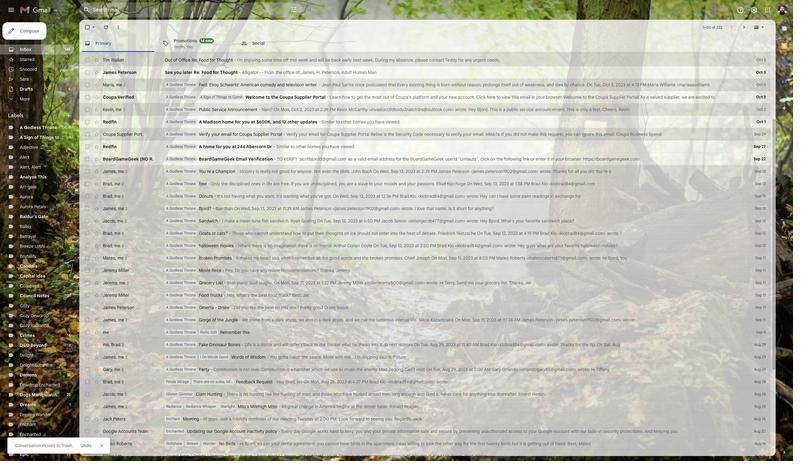 Task type: vqa. For each thing, say whether or not it's contained in the screenshot.


Task type: locate. For each thing, give the bounding box(es) containing it.
godless inside a godless throne gorge of the jungle - we come from a dark abyss, we end in a dark abyss, and we call the luminous interval life. nikos kazantzakis on mon, sep 11, 2023 at 10:24 am james peterson <james.peterson1902@gmail.com> wrote:
[[169, 318, 183, 322]]

aug 28 for feedback request - hey brad, no on mon, aug 28, 2023 at 6:27 pm brad klo <klobrad84@gmail.com> wrote:
[[754, 380, 766, 384]]

the right address
[[403, 156, 409, 162]]

2 vertical spatial cozy
[[20, 323, 30, 329]]

1 aurora from the top
[[20, 194, 33, 200]]

crimes link
[[20, 333, 35, 339]]

i'm left "enjoying"
[[237, 57, 243, 63]]

2 13 from the top
[[762, 182, 766, 186]]

0 horizontal spatial eloise
[[103, 454, 114, 459]]

wander down updating
[[203, 442, 216, 446]]

1 vertical spatial viewed.
[[340, 144, 355, 150]]

art-gate
[[20, 184, 37, 190]]

beyond
[[31, 343, 47, 348]]

row containing gary
[[79, 364, 771, 376]]

stream
[[186, 442, 198, 446], [284, 454, 296, 459]]

0 vertical spatial sign
[[203, 95, 211, 99]]

jacob for hunting
[[103, 392, 115, 397]]

meeting down the apartment.
[[385, 454, 401, 459]]

cozy for cozy radiance
[[20, 323, 30, 329]]

row containing boardgamegeek (no r.
[[79, 153, 771, 165]]

aug for every day google works hard to keep you and your private information safe and secure by preventing unauthorized access to your google account with our built-in security protections. and keeping you
[[754, 429, 760, 434]]

0 vertical spatial good
[[279, 169, 290, 174]]

alert
[[7, 14, 783, 454]]

1 horizontal spatial there
[[227, 392, 238, 397]]

1 sep 13 from the top
[[755, 169, 766, 174]]

see you later re: food for thought - alligator -- from the office of: james. h. peterson, adult human man
[[165, 70, 376, 75]]

petals inside row
[[166, 380, 176, 384]]

1 horizontal spatial like
[[265, 392, 272, 397]]

2 vertical spatial aug 28
[[754, 405, 766, 409]]

0 vertical spatial make
[[528, 132, 539, 137]]

sep 11 for man plans; god laughs. on mon, sep 11, 2023 at 1:22 pm jeremy miller <millerjeremy500@gmail.com> wrote: hi terry, send me your grocery list. thanks, jer
[[755, 281, 766, 285]]

0 vertical spatial aug 28
[[754, 380, 766, 384]]

1 sauce. from the left
[[309, 355, 322, 360]]

0 vertical spatial petals
[[34, 204, 46, 210]]

0 horizontal spatial back
[[303, 342, 313, 348]]

at left 4:13
[[626, 82, 630, 88]]

a right just
[[229, 417, 231, 422]]

11, left 10:24
[[481, 318, 485, 323]]

, for a godless throne public service announcement - nani? on mon, oct 2, 2023 at 2:39 pm kevin mccarthy <invasion0fdbody2natch3rs@outlook.com> wrote: hey bjord, this is a public service announcement. this is only a test. cheers, kevin
[[113, 107, 115, 112]]

1 jeremy miller from the top
[[103, 268, 129, 274]]

12 row from the top
[[79, 178, 771, 190]]

1 horizontal spatial wander
[[203, 442, 216, 446]]

godless inside a godless throne broken promises - it makes my heart sick when i remember all the good words and the broken promises. chief joseph on mon, sep 11, 2023 at 8:03 pm mateo roberts <mateoroberts871@gmail.com> wrote: hi bjord, you
[[169, 256, 183, 261]]

1 vertical spatial 4
[[764, 330, 766, 335]]

0 horizontal spatial hunting
[[249, 392, 264, 397]]

12 for i make a mean tuna fish sandwich. ryan gosling on tue, sep 12, 2023 at 6:50 pm jacob simon <simonjacob477@gmail.com> wrote: hey bjord, what's your favorite sandwich place?
[[762, 219, 766, 223]]

a inside a godless throne grocery list - man plans; god laughs. on mon, sep 11, 2023 at 1:22 pm jeremy miller <millerjeremy500@gmail.com> wrote: hi terry, send me your grocery list. thanks, jer
[[166, 281, 168, 285]]

call
[[361, 318, 368, 323]]

throne for boardgamegeek email verification
[[184, 157, 196, 161]]

not right did
[[520, 132, 527, 137]]

one?
[[289, 305, 299, 311]]

<james.peterson1902@gmail.com> down following at the right top
[[471, 169, 539, 174]]

3 row from the top
[[79, 66, 771, 79]]

a for a home for you at 244 abercorn dr
[[166, 144, 168, 149]]

stream left "(no"
[[284, 454, 296, 459]]

any left 'urgent'
[[465, 57, 472, 63]]

1 horizontal spatial email.
[[604, 132, 615, 137]]

more button
[[0, 94, 74, 104]]

2 for glisten glimmer clam hunting - there is no hunting like the hunting of man, and those who have hunted armed men long enough and liked it, never care for anything else thereafter. ernest hemin
[[125, 392, 127, 397]]

pm right 4:13
[[640, 82, 646, 88]]

food for office
[[199, 57, 209, 63]]

dreamy wander link
[[20, 412, 51, 418]]

radiance inside 'labels' "navigation"
[[31, 323, 49, 329]]

if right 686676
[[501, 132, 504, 137]]

1 vertical spatial enter
[[379, 231, 389, 236]]

a for movie recs
[[166, 268, 168, 273]]

remember
[[220, 330, 241, 335]]

that
[[388, 82, 396, 88], [426, 206, 434, 212]]

1 for baldur's gate
[[69, 214, 71, 219]]

on right doyle
[[373, 243, 379, 249]]

2 for a godless throne gorge of the jungle - we come from a dark abyss, we end in a dark abyss, and we call the luminous interval life. nikos kazantzakis on mon, sep 11, 2023 at 10:24 am james peterson <james.peterson1902@gmail.com> wrote:
[[125, 318, 127, 323]]

their
[[315, 231, 324, 236]]

come inside 'labels' "navigation"
[[60, 135, 72, 140]]

1 28 from the top
[[762, 380, 766, 384]]

on right laughs.
[[274, 280, 280, 286]]

0 vertical spatial similar
[[321, 119, 335, 125]]

the up emergency
[[366, 441, 372, 447]]

1 horizontal spatial 12,
[[398, 243, 403, 249]]

moods
[[384, 181, 397, 187]]

1 vertical spatial 14
[[67, 333, 71, 338]]

1 sep 11 from the top
[[755, 256, 766, 261]]

wander inside 'labels' "navigation"
[[36, 412, 51, 418]]

0 horizontal spatial dark
[[275, 318, 284, 323]]

throne for you're a champion
[[184, 169, 196, 174]]

15 row from the top
[[79, 215, 771, 227]]

throne inside 'labels' "navigation"
[[42, 125, 57, 130]]

throne inside a godless throne free - only the disciplined ones in life are free. if you are undisciplined, you are a slave to your moods and your passions. eliud kipchoge on wed, sep 13, 2023 at 1:58 pm brad klo <klobrad84@gmail.com
[[184, 182, 196, 186]]

1 horizontal spatial radiance
[[166, 405, 182, 409]]

, for milo's milehigh miso - all great change in america begins at the dinner table. ronald reagan
[[116, 404, 117, 410]]

labels navigation
[[0, 20, 79, 462]]

throne for a home for you at 244 abercorn dr
[[184, 144, 196, 149]]

are up <mateoroberts871@gmail.com>
[[547, 243, 554, 249]]

in up emergency
[[361, 441, 365, 447]]

jeremy , me 2
[[103, 280, 129, 286]]

5 sep 11 from the top
[[755, 305, 766, 310]]

2 for a godless throne sandwich - i make a mean tuna fish sandwich. ryan gosling on tue, sep 12, 2023 at 6:50 pm jacob simon <simonjacob477@gmail.com> wrote: hey bjord, what's your favorite sandwich place?
[[125, 219, 127, 223]]

godless inside 'a godless throne you're a champion - idolatry is really not good for anyone. not even the idols. john bach on wed, sep 13, 2023 at 2:39 pm james peterson <james.peterson1902@gmail.com> wrote: thanks for all you do! you're a'
[[169, 169, 183, 174]]

idea
[[36, 274, 45, 279]]

a inside a godless throne sandwich - i make a mean tuna fish sandwich. ryan gosling on tue, sep 12, 2023 at 6:50 pm jacob simon <simonjacob477@gmail.com> wrote: hey bjord, what's your favorite sandwich place?
[[166, 219, 168, 223]]

1 horizontal spatial homes
[[353, 119, 366, 125]]

birds left but at the right of the page
[[501, 441, 511, 447]]

30 row from the top
[[79, 401, 771, 413]]

a inside a godless throne verify your email for coupa supplier portal - verify your email for coupa supplier portal below is the security code necessary to verify your email. 686676 if you did not make this request, you can ignore this email. coupa business spend
[[166, 132, 168, 137]]

1 redfin from the top
[[103, 119, 117, 125]]

throne for omerta - drake
[[184, 305, 196, 310]]

petals inside 'labels' "navigation"
[[34, 204, 46, 210]]

end
[[305, 318, 313, 323]]

of inside 'labels' "navigation"
[[34, 135, 39, 140]]

having
[[232, 194, 245, 199]]

hand.
[[555, 441, 566, 447]]

a inside 'a godless throne you're a champion - idolatry is really not good for anyone. not even the idols. john bach on wed, sep 13, 2023 at 2:39 pm james peterson <james.peterson1902@gmail.com> wrote: thanks for all you do! you're a'
[[166, 169, 168, 174]]

14 inside tab
[[201, 38, 204, 43]]

2 james peterson from the top
[[103, 305, 134, 311]]

wanting
[[283, 194, 299, 199]]

0 vertical spatial hey,
[[225, 268, 234, 274]]

idols.
[[340, 169, 350, 174]]

1 jacob , me 2 from the top
[[103, 218, 127, 224]]

re: right office
[[192, 57, 198, 63]]

godless inside a godless throne grocery list - man plans; god laughs. on mon, sep 11, 2023 at 1:22 pm jeremy miller <millerjeremy500@gmail.com> wrote: hi terry, send me your grocery list. thanks, jer
[[169, 281, 183, 285]]

brad,
[[285, 379, 296, 385]]

things up service
[[216, 95, 227, 99]]

0 vertical spatial there
[[193, 380, 203, 384]]

things inside 'labels' "navigation"
[[39, 135, 54, 140]]

a inside a godless throne gorge of the jungle - we come from a dark abyss, we end in a dark abyss, and we call the luminous interval life. nikos kazantzakis on mon, sep 11, 2023 at 10:24 am james peterson <james.peterson1902@gmail.com> wrote:
[[166, 318, 168, 322]]

2 communism from the left
[[261, 367, 285, 373]]

1 16 from the top
[[762, 442, 766, 446]]

petals up 'gate'
[[34, 204, 46, 210]]

it right link
[[547, 156, 550, 162]]

2 vertical spatial 28
[[762, 405, 766, 409]]

tim
[[103, 57, 110, 63]]

None checkbox
[[84, 24, 90, 30], [84, 69, 90, 76], [84, 107, 90, 113], [84, 218, 90, 224], [84, 230, 90, 237], [84, 255, 90, 261], [84, 305, 90, 311], [84, 317, 90, 323], [84, 342, 90, 348], [84, 416, 90, 423], [84, 429, 90, 435], [84, 24, 90, 30], [84, 69, 90, 76], [84, 107, 90, 113], [84, 218, 90, 224], [84, 230, 90, 237], [84, 255, 90, 261], [84, 305, 90, 311], [84, 317, 90, 323], [84, 342, 90, 348], [84, 416, 90, 423], [84, 429, 90, 435]]

1 james peterson from the top
[[103, 70, 137, 75]]

doyle
[[361, 243, 372, 249]]

2 for a godless throne halloween movies - where there is no imagination there is no horror. arthur conan doyle on tue, sep 12, 2023 at 2:50 pm brad klo <klobrad84@gmail.com> wrote: hey guys what are your favorite halloween movies?
[[122, 244, 124, 248]]

1 aug 16 from the top
[[755, 442, 766, 446]]

table.
[[377, 404, 388, 410]]

aug for there is no hunting like the hunting of man, and those who have hunted armed men long enough and liked it, never care for anything else thereafter. ernest hemin
[[754, 392, 761, 397]]

4 sep 13 from the top
[[755, 206, 766, 211]]

1 aug 29 from the top
[[754, 343, 766, 347]]

brad , me 2 for a godless throne free - only the disciplined ones in life are free. if you are undisciplined, you are a slave to your moods and your passions. eliud kipchoge on wed, sep 13, 2023 at 1:58 pm brad klo <klobrad84@gmail.com
[[103, 181, 124, 187]]

4 29 from the top
[[762, 367, 766, 372]]

godless inside a godless throne sandwich - i make a mean tuna fish sandwich. ryan gosling on tue, sep 12, 2023 at 6:50 pm jacob simon <simonjacob477@gmail.com> wrote: hey bjord, what's your favorite sandwich place?
[[169, 219, 183, 223]]

a for sandwich
[[166, 219, 168, 223]]

enchanted
[[39, 383, 60, 388], [166, 429, 184, 434], [20, 432, 41, 438]]

once
[[355, 82, 365, 88]]

aug for all great change in america begins at the dinner table. ronald reagan
[[754, 405, 761, 409]]

1 horizontal spatial make
[[528, 132, 539, 137]]

row containing mateo roberts
[[79, 438, 771, 450]]

2 sep 11 from the top
[[755, 268, 766, 273]]

14 for 14 new
[[201, 38, 204, 43]]

0 horizontal spatial into
[[371, 342, 379, 348]]

tuesday
[[297, 417, 314, 422]]

2 sep 13 from the top
[[755, 182, 766, 186]]

1 vertical spatial all
[[316, 256, 321, 261]]

0 horizontal spatial 29,
[[439, 342, 445, 348]]

0 vertical spatial who
[[245, 231, 253, 236]]

11 for hey, what's the best food truck? best, jer
[[763, 293, 766, 298]]

1 horizontal spatial things
[[216, 95, 227, 99]]

please
[[415, 57, 428, 63]]

1 abyss, from the left
[[285, 318, 298, 323]]

tab list containing promotions
[[79, 35, 776, 52]]

breeze lush link
[[20, 244, 44, 249]]

klo right 12:36
[[410, 194, 416, 199]]

4 11 from the top
[[763, 293, 766, 298]]

0 vertical spatial redfin
[[103, 119, 117, 125]]

a inside a godless throne omerta - drake - did you like the beat on this one? pretty good drake loosie
[[166, 305, 168, 310]]

throne inside a godless throne a home for you at 244 abercorn dr - similar to other homes you have viewed. ‌ ‌ ‌ ‌ ‌ ‌ ‌ ‌ ‌ ‌ ‌ ‌ ‌ ‌ ‌ ‌ ‌ ‌ ‌ ‌ ‌ ‌ ‌ ‌ ‌ ‌ ‌ ‌ ‌ ‌ ‌ ‌ ‌ ‌ ‌ ‌ ‌ ‌ ‌ ‌ ‌ ‌ ‌ ‌ ‌ ‌ ‌ ‌ ‌ ‌ ‌ ‌ ‌ ‌ ‌ ‌ ‌ ‌ ‌ ‌ ‌ ‌ ‌ ‌ ‌ ‌ ‌ ‌ ‌ ‌ ‌ ‌ ‌ ‌ ‌ ‌ ‌ ‌ ‌ ‌ ‌
[[184, 144, 196, 149]]

32 row from the top
[[79, 426, 771, 438]]

me for a godless throne bjord? - bjørdsøn on wed, sep 13, 2023 at 11:39 am james peterson <james.peterson1902@gmail.com> wrote: i love that name. is it short for anything?
[[118, 206, 124, 211]]

a inside a godless throne free - only the disciplined ones in life are free. if you are undisciplined, you are a slave to your moods and your passions. eliud kipchoge on wed, sep 13, 2023 at 1:58 pm brad klo <klobrad84@gmail.com
[[166, 182, 168, 186]]

2 there from the left
[[298, 243, 308, 249]]

0 horizontal spatial verify
[[199, 132, 210, 137]]

no left birds on the left of page
[[219, 441, 225, 447]]

godless for sandwich
[[169, 219, 183, 223]]

throne inside a godless throne donuts - it's not having what you want, it's wanting what you've got. on wed, sep 13, 2023 at 12:36 pm brad klo <klobrad84@gmail.com> wrote: hey can i have some palm readings in exchange for
[[184, 194, 196, 199]]

1 vertical spatial enchant
[[20, 422, 36, 428]]

at left 4:19
[[519, 231, 523, 236]]

1 13 from the top
[[762, 169, 766, 174]]

portal
[[313, 94, 325, 100], [270, 132, 282, 137], [358, 132, 370, 137]]

see
[[165, 70, 173, 75]]

coupa down television
[[279, 94, 293, 100]]

3 13 from the top
[[762, 194, 766, 199]]

settings image
[[750, 6, 758, 14]]

, for a godless throne gorge of the jungle - we come from a dark abyss, we end in a dark abyss, and we call the luminous interval life. nikos kazantzakis on mon, sep 11, 2023 at 10:24 am james peterson <james.peterson1902@gmail.com> wrote:
[[116, 317, 117, 323]]

conversation
[[15, 443, 41, 449]]

3 brad , me 2 from the top
[[103, 231, 124, 236]]

a inside a godless throne a home for you at 244 abercorn dr - similar to other homes you have viewed. ‌ ‌ ‌ ‌ ‌ ‌ ‌ ‌ ‌ ‌ ‌ ‌ ‌ ‌ ‌ ‌ ‌ ‌ ‌ ‌ ‌ ‌ ‌ ‌ ‌ ‌ ‌ ‌ ‌ ‌ ‌ ‌ ‌ ‌ ‌ ‌ ‌ ‌ ‌ ‌ ‌ ‌ ‌ ‌ ‌ ‌ ‌ ‌ ‌ ‌ ‌ ‌ ‌ ‌ ‌ ‌ ‌ ‌ ‌ ‌ ‌ ‌ ‌ ‌ ‌ ‌ ‌ ‌ ‌ ‌ ‌ ‌ ‌ ‌ ‌ ‌ ‌ ‌ ‌ ‌ ‌
[[166, 144, 168, 149]]

me for a godless throne sandwich - i make a mean tuna fish sandwich. ryan gosling on tue, sep 12, 2023 at 6:50 pm jacob simon <simonjacob477@gmail.com> wrote: hey bjord, what's your favorite sandwich place?
[[117, 218, 123, 224]]

get
[[357, 94, 363, 100]]

1 21 from the top
[[67, 264, 71, 269]]

alert containing conversation moved to trash.
[[7, 14, 783, 454]]

None checkbox
[[84, 57, 90, 63], [84, 82, 90, 88], [84, 94, 90, 100], [84, 119, 90, 125], [84, 131, 90, 138], [84, 144, 90, 150], [84, 156, 90, 162], [84, 169, 90, 175], [84, 181, 90, 187], [84, 193, 90, 199], [84, 206, 90, 212], [84, 243, 90, 249], [84, 268, 90, 274], [84, 280, 90, 286], [84, 292, 90, 299], [84, 330, 90, 336], [84, 354, 90, 361], [84, 367, 90, 373], [84, 379, 90, 385], [84, 392, 90, 398], [84, 404, 90, 410], [84, 57, 90, 63], [84, 82, 90, 88], [84, 94, 90, 100], [84, 119, 90, 125], [84, 131, 90, 138], [84, 144, 90, 150], [84, 156, 90, 162], [84, 169, 90, 175], [84, 181, 90, 187], [84, 193, 90, 199], [84, 206, 90, 212], [84, 243, 90, 249], [84, 268, 90, 274], [84, 280, 90, 286], [84, 292, 90, 299], [84, 330, 90, 336], [84, 354, 90, 361], [84, 367, 90, 373], [84, 379, 90, 385], [84, 392, 90, 398], [84, 404, 90, 410]]

2 inside gary , me 2
[[122, 368, 124, 372]]

0 horizontal spatial stream
[[186, 442, 198, 446]]

1 james , me 2 from the top
[[103, 169, 127, 174]]

are down anyone. at the left of the page
[[303, 181, 309, 187]]

updating
[[187, 429, 205, 435]]

row containing google accounts team
[[79, 426, 771, 438]]

0 horizontal spatial welcome
[[245, 94, 265, 100]]

private
[[382, 429, 396, 435]]

throne inside a godless throne grocery list - man plans; god laughs. on mon, sep 11, 2023 at 1:22 pm jeremy miller <millerjeremy500@gmail.com> wrote: hi terry, send me your grocery list. thanks, jer
[[184, 281, 196, 285]]

emergency
[[361, 454, 384, 459]]

<james.peterson1902@gmail.com> up tip. at bottom
[[554, 318, 622, 323]]

television
[[286, 82, 304, 88]]

of right reminder
[[267, 417, 271, 422]]

a godless throne up the mirage
[[166, 355, 196, 360]]

fish
[[261, 218, 269, 224]]

1 vertical spatial what's
[[236, 293, 250, 298]]

throne inside a godless throne broken promises - it makes my heart sick when i remember all the good words and the broken promises. chief joseph on mon, sep 11, 2023 at 8:03 pm mateo roberts <mateoroberts871@gmail.com> wrote: hi bjord, you
[[184, 256, 196, 261]]

1 row from the top
[[79, 42, 771, 54]]

enchant inside 'labels' "navigation"
[[20, 422, 36, 428]]

mateo
[[103, 255, 115, 261], [496, 256, 509, 261], [103, 441, 115, 447], [579, 441, 591, 447]]

enchant inside enchant meeting - hi guys, just a friendly reminder of our meeting tuesday at 2:00 pm. look forward to seeing you. regards, jack
[[166, 417, 180, 422]]

3 28 from the top
[[762, 405, 766, 409]]

things down a godless throne link on the left top of the page
[[39, 135, 54, 140]]

13 row from the top
[[79, 190, 771, 203]]

james , me 2
[[103, 169, 127, 174], [103, 206, 127, 211], [103, 317, 127, 323], [103, 355, 127, 360], [103, 404, 127, 410]]

throne inside a godless throne halloween movies - where there is no imagination there is no horror. arthur conan doyle on tue, sep 12, 2023 at 2:50 pm brad klo <klobrad84@gmail.com> wrote: hey guys what are your favorite halloween movies?
[[184, 243, 196, 248]]

a inside a godless throne goats or cats? - those who cannot understand how to put their thoughts on ice should not enter into the heat of debate. friedrich nietzsche on tue, sep 12, 2023 at 4:19 pm brad klo <klobrad84@gmail.com> wrote: i
[[166, 231, 168, 236]]

coupa up 244
[[239, 132, 252, 137]]

hey, for hey, do you have any movie recommendations? thanks, jeremy
[[225, 268, 234, 274]]

throne inside a godless throne verify your email for coupa supplier portal - verify your email for coupa supplier portal below is the security code necessary to verify your email. 686676 if you did not make this request, you can ignore this email. coupa business spend
[[184, 132, 196, 137]]

me for a godless throne you're a champion - idolatry is really not good for anyone. not even the idols. john bach on wed, sep 13, 2023 at 2:39 pm james peterson <james.peterson1902@gmail.com> wrote: thanks for all you do! you're a
[[118, 169, 124, 174]]

coupa up test.
[[595, 94, 608, 100]]

roberts down 4:19
[[510, 256, 525, 261]]

1 for a sign of things to come
[[69, 135, 71, 140]]

1 horizontal spatial or
[[530, 156, 535, 162]]

portal down jean
[[313, 94, 325, 100]]

home
[[222, 119, 234, 125], [203, 144, 215, 150]]

home down madison
[[203, 144, 215, 150]]

similar right updates
[[321, 119, 335, 125]]

viewed. down the a godless throne public service announcement - nani? on mon, oct 2, 2023 at 2:39 pm kevin mccarthy <invasion0fdbody2natch3rs@outlook.com> wrote: hey bjord, this is a public service announcement. this is only a test. cheers, kevin at the top of page
[[386, 119, 401, 125]]

a inside a godless throne broken promises - it makes my heart sick when i remember all the good words and the broken promises. chief joseph on mon, sep 11, 2023 at 8:03 pm mateo roberts <mateoroberts871@gmail.com> wrote: hi bjord, you
[[166, 256, 168, 261]]

is left "public"
[[499, 107, 502, 112]]

tue, up broken
[[380, 243, 388, 249]]

to left look
[[421, 441, 425, 447]]

a godless throne free - only the disciplined ones in life are free. if you are undisciplined, you are a slave to your moods and your passions. eliud kipchoge on wed, sep 13, 2023 at 1:58 pm brad klo <klobrad84@gmail.com
[[166, 181, 595, 187]]

hey, for hey, what's the best food truck? best, jer
[[227, 293, 235, 298]]

jacob for mean
[[103, 218, 115, 224]]

horror.
[[320, 243, 333, 249]]

email down updates
[[309, 132, 319, 137]]

2023 down slave on the top
[[365, 194, 375, 199]]

3 11 from the top
[[763, 281, 766, 285]]

enchant for enchant
[[20, 422, 36, 428]]

we left use
[[324, 367, 330, 373]]

4 james , me 2 from the top
[[103, 355, 127, 360]]

0 horizontal spatial come
[[60, 135, 72, 140]]

5 brad , me 2 from the top
[[103, 379, 124, 385]]

godless for movie recs
[[169, 268, 183, 273]]

thoughts
[[325, 231, 343, 236]]

of
[[712, 25, 715, 30], [173, 57, 177, 63], [520, 82, 524, 88], [390, 94, 394, 100], [212, 95, 215, 99], [34, 135, 39, 140], [417, 231, 421, 236], [212, 318, 216, 323], [245, 355, 249, 360], [297, 392, 301, 397], [267, 417, 271, 422], [550, 441, 554, 447]]

1 horizontal spatial similar
[[321, 119, 335, 125]]

this left "request,"
[[540, 132, 547, 137]]

0 horizontal spatial do
[[202, 355, 207, 360]]

1 birds from the left
[[350, 441, 360, 447]]

2 aurora from the top
[[20, 204, 33, 210]]

on right wait!
[[426, 367, 432, 373]]

a inside a godless throne bjord? - bjørdsøn on wed, sep 13, 2023 at 11:39 am james peterson <james.peterson1902@gmail.com> wrote: i love that name. is it short for anything?
[[166, 206, 168, 211]]

anything?
[[475, 206, 494, 212]]

throne for halloween movies
[[184, 243, 196, 248]]

at left 244
[[232, 144, 236, 150]]

godless inside a godless throne verify your email for coupa supplier portal - verify your email for coupa supplier portal below is the security code necessary to verify your email. 686676 if you did not make this request, you can ignore this email. coupa business spend
[[169, 132, 183, 137]]

movies?
[[602, 243, 618, 249]]

1 there from the left
[[252, 243, 262, 249]]

2 inside jeremy , me 2
[[127, 281, 129, 285]]

1 horizontal spatial every
[[397, 82, 408, 88]]

1 vertical spatial delight
[[20, 363, 34, 368]]

aug for hi all, there is an emergency meeting in 15 minutes in the main room. best, eloise
[[755, 454, 761, 459]]

godless inside a godless throne movie recs - hey, do you have any movie recommendations? thanks, jeremy
[[169, 268, 183, 273]]

fwd:
[[199, 82, 208, 88]]

18 row from the top
[[79, 252, 771, 265]]

2 james , me 2 from the top
[[103, 206, 127, 211]]

14 row from the top
[[79, 203, 771, 215]]

throne for food trucks
[[184, 293, 196, 298]]

mateo roberts
[[103, 441, 132, 447]]

throne inside a godless throne sandwich - i make a mean tuna fish sandwich. ryan gosling on tue, sep 12, 2023 at 6:50 pm jacob simon <simonjacob477@gmail.com> wrote: hey bjord, what's your favorite sandwich place?
[[184, 219, 196, 223]]

godless inside the a godless throne public service announcement - nani? on mon, oct 2, 2023 at 2:39 pm kevin mccarthy <invasion0fdbody2natch3rs@outlook.com> wrote: hey bjord, this is a public service announcement. this is only a test. cheers, kevin
[[169, 107, 183, 112]]

candela link
[[20, 264, 37, 269]]

to left view
[[497, 94, 501, 100]]

a godless throne inside 'labels' "navigation"
[[20, 125, 57, 130]]

sep 11 for hey, what's the best food truck? best, jer
[[755, 293, 766, 298]]

7 row from the top
[[79, 116, 771, 128]]

a godless throne down later
[[166, 95, 196, 99]]

row containing mateo
[[79, 252, 771, 265]]

cannot down hard
[[325, 441, 339, 447]]

stream inside stream (no subject) - hi all, there is an emergency meeting in 15 minutes in the main room. best, eloise
[[284, 454, 296, 459]]

throne for verify your email for coupa supplier portal
[[184, 132, 196, 137]]

godless for you're a champion
[[169, 169, 183, 174]]

gate
[[28, 184, 37, 190]]

the left thinker
[[319, 342, 326, 348]]

godless for fwd: elroy schwartz: american comedy and television writer.
[[169, 82, 183, 87]]

miller for hey, what's the best food truck? best, jer
[[118, 293, 129, 298]]

34 row from the top
[[79, 450, 771, 462]]

main content
[[79, 20, 776, 462]]

2 inside mateo , me 2
[[125, 256, 127, 261]]

1 cozy from the top
[[20, 303, 30, 309]]

godless inside 'labels' "navigation"
[[24, 125, 41, 130]]

sep 12 for klo
[[755, 231, 766, 236]]

1 horizontal spatial any
[[465, 57, 472, 63]]

<klobrad84@gmail.com> up orlando
[[498, 342, 546, 348]]

jer up pretty on the bottom left
[[303, 293, 309, 298]]

,
[[114, 82, 115, 88], [113, 107, 115, 112], [116, 169, 117, 174], [112, 181, 113, 187], [112, 193, 113, 199], [116, 206, 117, 211], [115, 218, 116, 224], [112, 231, 113, 236], [112, 243, 113, 249], [115, 255, 116, 261], [117, 280, 118, 286], [116, 317, 117, 323], [109, 342, 110, 348], [116, 355, 117, 360], [112, 367, 113, 372], [112, 379, 113, 385], [115, 392, 116, 397], [116, 404, 117, 410]]

11, down recommendations?
[[300, 280, 305, 286]]

a inside a godless throne boardgamegeek email verification - to verify 'sicritbjordd@gmail.com' as a valid email address for the boardgamegeek userid "umlauts", click on the following link or enter it in your browser. https://boardgamegeek.com/
[[166, 157, 168, 161]]

0 horizontal spatial abyss,
[[285, 318, 298, 323]]

14 inside 'labels' "navigation"
[[67, 333, 71, 338]]

this down we
[[243, 330, 250, 335]]

throne inside a godless throne bjord? - bjørdsøn on wed, sep 13, 2023 at 11:39 am james peterson <james.peterson1902@gmail.com> wrote: i love that name. is it short for anything?
[[184, 206, 196, 211]]

a inside a godless throne halloween movies - where there is no imagination there is no horror. arthur conan doyle on tue, sep 12, 2023 at 2:50 pm brad klo <klobrad84@gmail.com> wrote: hey guys what are your favorite halloween movies?
[[166, 243, 168, 248]]

2 horizontal spatial 12,
[[502, 231, 507, 236]]

throne for sandwich
[[184, 219, 196, 223]]

schwartz:
[[220, 82, 239, 88]]

abyss,
[[285, 318, 298, 323], [332, 318, 344, 323]]

my left heart
[[253, 256, 259, 261]]

4 row from the top
[[79, 79, 771, 91]]

thanks, up 1:22 in the left of the page
[[320, 268, 335, 274]]

godless inside a godless throne boardgamegeek email verification - to verify 'sicritbjordd@gmail.com' as a valid email address for the boardgamegeek userid "umlauts", click on the following link or enter it in your browser. https://boardgamegeek.com/
[[169, 157, 183, 161]]

radiance up "meeting"
[[186, 405, 201, 409]]

1 vertical spatial out
[[383, 94, 389, 100]]

godless inside the a godless throne fake dinosaur bones - life is a mirror and will reflect back to the thinker what he thinks into it. ernest holmes on tue, aug 29, 2023 at 11:40 am brad klo <klobrad84@gmail.com> wrote: thanks for the tip. on sat, aug
[[169, 343, 183, 347]]

james.
[[302, 70, 316, 75]]

first
[[478, 441, 485, 447]]

godless inside a godless throne a madison home for you at $600k, and 12 other updates - similar to other homes you have viewed. ‌ ‌ ‌ ‌ ‌ ‌ ‌ ‌ ‌ ‌ ‌ ‌ ‌ ‌ ‌ ‌ ‌ ‌ ‌ ‌ ‌ ‌ ‌ ‌ ‌ ‌ ‌ ‌ ‌ ‌ ‌ ‌ ‌ ‌ ‌ ‌ ‌ ‌ ‌ ‌ ‌ ‌ ‌ ‌ ‌ ‌ ‌ ‌ ‌ ‌ ‌ ‌ ‌ ‌ ‌ ‌ ‌ ‌ ‌ ‌ ‌ ‌ ‌ ‌ ‌ ‌ ‌ ‌ ‌ ‌ ‌ ‌ ‌ ‌ ‌ ‌ ‌ ‌ ‌ ‌ ‌
[[169, 120, 183, 124]]

supplier up "2,"
[[294, 94, 312, 100]]

a inside the a godless throne public service announcement - nani? on mon, oct 2, 2023 at 2:39 pm kevin mccarthy <invasion0fdbody2natch3rs@outlook.com> wrote: hey bjord, this is a public service announcement. this is only a test. cheers, kevin
[[166, 107, 168, 112]]

godless inside a godless throne omerta - drake - did you like the beat on this one? pretty good drake loosie
[[169, 305, 183, 310]]

can
[[573, 132, 581, 137], [489, 194, 496, 199]]

2 account from the left
[[553, 429, 570, 435]]

aug 28 for milo's milehigh miso - all great change in america begins at the dinner table. ronald reagan
[[754, 405, 766, 409]]

1 vertical spatial aug 29
[[754, 355, 766, 360]]

godless inside a godless throne a home for you at 244 abercorn dr - similar to other homes you have viewed. ‌ ‌ ‌ ‌ ‌ ‌ ‌ ‌ ‌ ‌ ‌ ‌ ‌ ‌ ‌ ‌ ‌ ‌ ‌ ‌ ‌ ‌ ‌ ‌ ‌ ‌ ‌ ‌ ‌ ‌ ‌ ‌ ‌ ‌ ‌ ‌ ‌ ‌ ‌ ‌ ‌ ‌ ‌ ‌ ‌ ‌ ‌ ‌ ‌ ‌ ‌ ‌ ‌ ‌ ‌ ‌ ‌ ‌ ‌ ‌ ‌ ‌ ‌ ‌ ‌ ‌ ‌ ‌ ‌ ‌ ‌ ‌ ‌ ‌ ‌ ‌ ‌ ‌ ‌ ‌ ‌
[[169, 144, 183, 149]]

0 vertical spatial viewed.
[[386, 119, 401, 125]]

movie
[[199, 268, 211, 274]]

promotions, 14 new messages, tab
[[158, 35, 236, 52]]

throne for grocery list
[[184, 281, 196, 285]]

oct for row containing kevin
[[757, 107, 763, 112]]

thought for out of office re: food for thought
[[216, 57, 233, 63]]

a inside a godless throne a madison home for you at $600k, and 12 other updates - similar to other homes you have viewed. ‌ ‌ ‌ ‌ ‌ ‌ ‌ ‌ ‌ ‌ ‌ ‌ ‌ ‌ ‌ ‌ ‌ ‌ ‌ ‌ ‌ ‌ ‌ ‌ ‌ ‌ ‌ ‌ ‌ ‌ ‌ ‌ ‌ ‌ ‌ ‌ ‌ ‌ ‌ ‌ ‌ ‌ ‌ ‌ ‌ ‌ ‌ ‌ ‌ ‌ ‌ ‌ ‌ ‌ ‌ ‌ ‌ ‌ ‌ ‌ ‌ ‌ ‌ ‌ ‌ ‌ ‌ ‌ ‌ ‌ ‌ ‌ ‌ ‌ ‌ ‌ ‌ ‌ ‌ ‌ ‌
[[166, 120, 168, 124]]

2023 left 1:22 in the left of the page
[[306, 280, 315, 286]]

a
[[646, 94, 649, 100], [503, 107, 505, 112], [589, 107, 592, 112], [354, 156, 356, 162], [212, 169, 214, 174], [609, 169, 611, 174], [354, 181, 357, 187], [236, 218, 238, 224], [272, 318, 274, 323], [318, 318, 321, 323], [257, 342, 259, 348], [291, 367, 293, 373], [229, 417, 231, 422]]

and down 'loosie'
[[345, 318, 353, 323]]

coupa supplier port.
[[103, 132, 143, 137]]

0 vertical spatial any
[[465, 57, 472, 63]]

throne inside a godless throne party - communism is not love. communism is a hammer which we use to crush the enemy. mao zedong can't wait! on tue, aug 29, 2023 at 7:00 am gary orlando <orlandogary85@gmail.com> wrote: hi tiffany,
[[184, 367, 196, 372]]

a sign of things to come
[[200, 95, 242, 99], [20, 135, 72, 140]]

come inside main content
[[232, 95, 242, 99]]

some left time
[[262, 57, 272, 63]]

for right teddy
[[458, 57, 464, 63]]

2 verify from the left
[[286, 132, 298, 137]]

sep 22
[[754, 157, 766, 161]]

row containing jack peters
[[79, 413, 771, 426]]

None search field
[[79, 2, 302, 17]]

4 brad , me 2 from the top
[[103, 243, 124, 249]]

3 sep 13 from the top
[[755, 194, 766, 199]]

9 row from the top
[[79, 141, 771, 153]]

1 horizontal spatial verify
[[286, 132, 298, 137]]

<klobrad84@gmail.com> down place?
[[558, 231, 606, 236]]

row containing kevin
[[79, 103, 771, 116]]

sep 11 for did you like the beat on this one? pretty good drake loosie
[[755, 305, 766, 310]]

1 vertical spatial similar
[[276, 144, 289, 150]]

imagination
[[274, 243, 297, 249]]

main content containing promotions
[[79, 20, 776, 462]]

1 horizontal spatial abyss,
[[332, 318, 344, 323]]

, for a godless throne sandwich - i make a mean tuna fish sandwich. ryan gosling on tue, sep 12, 2023 at 6:50 pm jacob simon <simonjacob477@gmail.com> wrote: hey bjord, what's your favorite sandwich place?
[[115, 218, 116, 224]]

me for a godless throne broken promises - it makes my heart sick when i remember all the good words and the broken promises. chief joseph on mon, sep 11, 2023 at 8:03 pm mateo roberts <mateoroberts871@gmail.com> wrote: hi bjord, you
[[117, 255, 124, 261]]

throne inside a godless throne gorge of the jungle - we come from a dark abyss, we end in a dark abyss, and we call the luminous interval life. nikos kazantzakis on mon, sep 11, 2023 at 10:24 am james peterson <james.peterson1902@gmail.com> wrote:
[[184, 318, 196, 322]]

tab list
[[776, 20, 793, 439], [79, 35, 776, 52]]

primary tab
[[79, 35, 157, 52]]

1 50 of 222
[[703, 25, 722, 30]]

0 horizontal spatial who
[[245, 231, 253, 236]]

, for glisten glimmer clam hunting - there is no hunting like the hunting of man, and those who have hunted armed men long enough and liked it, never care for anything else thereafter. ernest hemin
[[115, 392, 116, 397]]

throne inside the a godless throne public service announcement - nani? on mon, oct 2, 2023 at 2:39 pm kevin mccarthy <invasion0fdbody2natch3rs@outlook.com> wrote: hey bjord, this is a public service announcement. this is only a test. cheers, kevin
[[184, 107, 196, 112]]

information
[[397, 429, 419, 435]]

things inside main content
[[216, 95, 227, 99]]

0 vertical spatial ernest
[[385, 342, 397, 348]]

1 horizontal spatial back
[[331, 57, 341, 63]]

1 horizontal spatial sauce.
[[379, 355, 392, 360]]

userid
[[445, 156, 457, 162]]

24 row from the top
[[79, 326, 771, 339]]

a for omerta - drake
[[166, 305, 168, 310]]

2 inside maria , me 2
[[123, 83, 125, 87]]

17 row from the top
[[79, 240, 771, 252]]

20 row from the top
[[79, 277, 771, 289]]

1 sep 12 from the top
[[755, 219, 766, 223]]

aug for communism is not love. communism is a hammer which we use to crush the enemy. mao zedong can't wait! on tue, aug 29, 2023 at 7:00 am gary orlando <orlandogary85@gmail.com> wrote: hi tiffany,
[[754, 367, 761, 372]]

6 11 from the top
[[763, 318, 766, 322]]

hi
[[603, 256, 607, 261], [440, 280, 444, 286], [591, 367, 595, 373], [203, 417, 207, 422], [240, 441, 244, 447], [327, 454, 331, 459]]

2 eloise from the left
[[476, 454, 487, 459]]

meeting
[[280, 417, 296, 422], [385, 454, 401, 459]]

that right postulated at the top left of page
[[388, 82, 396, 88]]

0 vertical spatial aug 29
[[754, 343, 766, 347]]

0 horizontal spatial by
[[453, 429, 458, 435]]

21 for council notes
[[67, 294, 71, 298]]

throne inside the a godless throne fake dinosaur bones - life is a mirror and will reflect back to the thinker what he thinks into it. ernest holmes on tue, aug 29, 2023 at 11:40 am brad klo <klobrad84@gmail.com> wrote: thanks for the tip. on sat, aug
[[184, 343, 196, 347]]

want,
[[265, 194, 275, 199]]

tip.
[[590, 342, 596, 348]]

2 11 from the top
[[763, 268, 766, 273]]

16 for hi bjord, as per your rental agreement, you cannot have birds in the apartment. i was willing to look the other way for the first twenty birds but it is getting out of hand. best, mateo
[[762, 442, 766, 446]]

throne inside a godless throne a madison home for you at $600k, and 12 other updates - similar to other homes you have viewed. ‌ ‌ ‌ ‌ ‌ ‌ ‌ ‌ ‌ ‌ ‌ ‌ ‌ ‌ ‌ ‌ ‌ ‌ ‌ ‌ ‌ ‌ ‌ ‌ ‌ ‌ ‌ ‌ ‌ ‌ ‌ ‌ ‌ ‌ ‌ ‌ ‌ ‌ ‌ ‌ ‌ ‌ ‌ ‌ ‌ ‌ ‌ ‌ ‌ ‌ ‌ ‌ ‌ ‌ ‌ ‌ ‌ ‌ ‌ ‌ ‌ ‌ ‌ ‌ ‌ ‌ ‌ ‌ ‌ ‌ ‌ ‌ ‌ ‌ ‌ ‌ ‌ ‌ ‌ ‌ ‌
[[184, 120, 196, 124]]

throne for donuts
[[184, 194, 196, 199]]

you left 244
[[223, 144, 231, 150]]

hi down movies?
[[603, 256, 607, 261]]

1 vertical spatial as
[[257, 441, 262, 447]]

mon, down which
[[310, 379, 320, 385]]

a inside a godless throne fwd: elroy schwartz: american comedy and television writer. - jean paul sartre once postulated that every existing thing is born without reason, prolongs itself out of weakness, and dies by chance. on tue, oct 3, 2023 at 4:13 pm maria williams <mariaaawilliams
[[166, 82, 168, 87]]

do down fake
[[202, 355, 207, 360]]

0 horizontal spatial 12,
[[342, 218, 347, 224]]

a for free
[[166, 182, 168, 186]]

0 vertical spatial a sign of things to come
[[200, 95, 242, 99]]

wed, right got. at the top of page
[[340, 194, 350, 199]]

6 sep 11 from the top
[[755, 318, 766, 322]]

1 horizontal spatial new
[[449, 94, 457, 100]]

with left me...
[[335, 355, 343, 360]]

0 horizontal spatial wander
[[36, 412, 51, 418]]

the left best
[[251, 293, 257, 298]]

godless inside a godless throne fwd: elroy schwartz: american comedy and television writer. - jean paul sartre once postulated that every existing thing is born without reason, prolongs itself out of weakness, and dies by chance. on tue, oct 3, 2023 at 4:13 pm maria williams <mariaaawilliams
[[169, 82, 183, 87]]

1 vertical spatial who
[[333, 392, 342, 397]]

1 horizontal spatial if
[[501, 132, 504, 137]]

1 11 from the top
[[763, 256, 766, 261]]

cozy for cozy link
[[20, 303, 30, 309]]

1 horizontal spatial come
[[232, 95, 242, 99]]

1 horizontal spatial browser.
[[565, 156, 582, 162]]

trash.
[[61, 443, 73, 449]]

good
[[279, 169, 290, 174], [329, 256, 339, 261], [313, 305, 323, 311]]

2 halloween from the left
[[581, 243, 601, 249]]

at left 1:58
[[510, 181, 514, 187]]

to
[[266, 94, 270, 100], [351, 94, 355, 100], [497, 94, 501, 100], [583, 94, 587, 100], [711, 94, 715, 100], [228, 95, 232, 99], [336, 119, 340, 125], [446, 132, 450, 137], [55, 135, 59, 140], [291, 144, 295, 150], [369, 181, 373, 187], [302, 231, 306, 236], [314, 342, 318, 348], [339, 367, 343, 373], [366, 417, 370, 422], [340, 429, 344, 435], [523, 429, 527, 435], [421, 441, 425, 447], [56, 443, 60, 449]]

rental
[[281, 441, 292, 447]]

hey down anything?
[[480, 218, 488, 224]]

a inside a godless throne food trucks - hey, what's the best food truck? best, jer
[[166, 293, 168, 298]]

1 horizontal spatial communism
[[261, 367, 285, 373]]

throne inside a godless throne goats or cats? - those who cannot understand how to put their thoughts on ice should not enter into the heat of debate. friedrich nietzsche on tue, sep 12, 2023 at 4:19 pm brad klo <klobrad84@gmail.com> wrote: i
[[184, 231, 196, 236]]

on
[[490, 156, 495, 162], [344, 231, 349, 236], [275, 305, 280, 311]]

godless inside a godless throne free - only the disciplined ones in life are free. if you are undisciplined, you are a slave to your moods and your passions. eliud kipchoge on wed, sep 13, 2023 at 1:58 pm brad klo <klobrad84@gmail.com
[[169, 182, 183, 186]]

row containing coupa verified
[[79, 91, 771, 103]]

1 horizontal spatial roberts
[[510, 256, 525, 261]]

1 you're from the left
[[199, 169, 211, 174]]

0 horizontal spatial any
[[260, 268, 267, 274]]

1 welcome from the left
[[245, 94, 265, 100]]

thanks,
[[320, 268, 335, 274], [509, 280, 524, 286]]

clam
[[196, 392, 206, 397]]

11 for it makes my heart sick when i remember all the good words and the broken promises. chief joseph on mon, sep 11, 2023 at 8:03 pm mateo roberts <mateoroberts871@gmail.com> wrote: hi bjord, you
[[763, 256, 766, 261]]

me for feedback request - hey brad, no on mon, aug 28, 2023 at 6:27 pm brad klo <klobrad84@gmail.com> wrote:
[[114, 379, 120, 385]]

jean
[[322, 82, 331, 88]]

no birds - hi bjord, as per your rental agreement, you cannot have birds in the apartment. i was willing to look the other way for the first twenty birds but it is getting out of hand. best, mateo
[[219, 441, 591, 447]]

ballsy
[[20, 224, 31, 230]]

other up verify at the left
[[296, 144, 306, 150]]

aurora for aurora petals
[[20, 204, 33, 210]]

3 sep 11 from the top
[[755, 281, 766, 285]]

2 for a godless throne bjord? - bjørdsøn on wed, sep 13, 2023 at 11:39 am james peterson <james.peterson1902@gmail.com> wrote: i love that name. is it short for anything?
[[125, 206, 127, 211]]

godless inside a godless throne party - communism is not love. communism is a hammer which we use to crush the enemy. mao zedong can't wait! on tue, aug 29, 2023 at 7:00 am gary orlando <orlandogary85@gmail.com> wrote: hi tiffany,
[[169, 367, 183, 372]]

this inside 'labels' "navigation"
[[38, 174, 47, 180]]

godless inside a godless throne donuts - it's not having what you want, it's wanting what you've got. on wed, sep 13, 2023 at 12:36 pm brad klo <klobrad84@gmail.com> wrote: hey can i have some palm readings in exchange for
[[169, 194, 183, 199]]

good for pretty
[[313, 305, 323, 311]]

to up words of wisdom - you gotta catch the sauce. move with me... i'm dripping sauce. future
[[314, 342, 318, 348]]

godless inside a godless throne goats or cats? - those who cannot understand how to put their thoughts on ice should not enter into the heat of debate. friedrich nietzsche on tue, sep 12, 2023 at 4:19 pm brad klo <klobrad84@gmail.com> wrote: i
[[169, 231, 183, 236]]

godless for a home for you at 244 abercorn dr
[[169, 144, 183, 149]]

1 horizontal spatial cannot
[[325, 441, 339, 447]]

a inside a godless throne donuts - it's not having what you want, it's wanting what you've got. on wed, sep 13, 2023 at 12:36 pm brad klo <klobrad84@gmail.com> wrote: hey can i have some palm readings in exchange for
[[166, 194, 168, 199]]

postulated
[[366, 82, 387, 88]]

throne inside a godless throne food trucks - hey, what's the best food truck? best, jer
[[184, 293, 196, 298]]

a for halloween movies
[[166, 243, 168, 248]]

row
[[79, 42, 771, 54], [79, 54, 771, 66], [79, 66, 771, 79], [79, 79, 771, 91], [79, 91, 771, 103], [79, 103, 771, 116], [79, 116, 771, 128], [79, 128, 771, 141], [79, 141, 771, 153], [79, 153, 771, 165], [79, 165, 771, 178], [79, 178, 771, 190], [79, 190, 771, 203], [79, 203, 771, 215], [79, 215, 771, 227], [79, 227, 771, 240], [79, 240, 771, 252], [79, 252, 771, 265], [79, 265, 771, 277], [79, 277, 771, 289], [79, 289, 771, 302], [79, 302, 771, 314], [79, 314, 771, 326], [79, 326, 771, 339], [79, 339, 771, 351], [79, 351, 771, 364], [79, 364, 771, 376], [79, 376, 771, 388], [79, 388, 771, 401], [79, 401, 771, 413], [79, 413, 771, 426], [79, 426, 771, 438], [79, 438, 771, 450], [79, 450, 771, 462]]

1 horizontal spatial boardgamegeek
[[199, 156, 235, 162]]

throne inside a godless throne fwd: elroy schwartz: american comedy and television writer. - jean paul sartre once postulated that every existing thing is born without reason, prolongs itself out of weakness, and dies by chance. on tue, oct 3, 2023 at 4:13 pm maria williams <mariaaawilliams
[[184, 82, 196, 87]]

13 for for
[[762, 194, 766, 199]]

3 james , me 2 from the top
[[103, 317, 127, 323]]

primary
[[95, 40, 111, 46]]

1 aug 28 from the top
[[754, 380, 766, 384]]

what's
[[501, 218, 515, 224], [236, 293, 250, 298]]

edit
[[210, 330, 217, 335]]

throne for broken promises
[[184, 256, 196, 261]]

there up remember
[[298, 243, 308, 249]]

thanks
[[553, 169, 567, 174], [560, 342, 574, 348]]

2 inside kevin , me 2
[[123, 107, 125, 112]]

1 vertical spatial james peterson
[[103, 305, 134, 311]]

name.
[[435, 206, 447, 212]]

5 11 from the top
[[763, 305, 766, 310]]

godless for goats or cats?
[[169, 231, 183, 236]]

throne inside a godless throne boardgamegeek email verification - to verify 'sicritbjordd@gmail.com' as a valid email address for the boardgamegeek userid "umlauts", click on the following link or enter it in your browser. https://boardgamegeek.com/
[[184, 157, 196, 161]]

older image
[[741, 24, 747, 30]]

milehigh
[[250, 404, 267, 410]]

2 horizontal spatial 11,
[[481, 318, 485, 323]]

1 horizontal spatial a sign of things to come
[[200, 95, 242, 99]]

enchanted inside enchanted updating our google account inactivity policy - every day google works hard to keep you and your private information safe and secure by preventing unauthorized access to your google account with our built-in security protections. and keeping you
[[166, 429, 184, 434]]

jacob
[[103, 218, 115, 224], [381, 218, 393, 224], [103, 392, 115, 397]]

godless for a madison home for you at $600k, and 12 other updates
[[169, 120, 183, 124]]

throne inside a godless throne omerta - drake - did you like the beat on this one? pretty good drake loosie
[[184, 305, 196, 310]]

throne for free
[[184, 182, 196, 186]]

1 vertical spatial like
[[265, 392, 272, 397]]

godless inside a godless throne bjord? - bjørdsøn on wed, sep 13, 2023 at 11:39 am james peterson <james.peterson1902@gmail.com> wrote: i love that name. is it short for anything?
[[169, 206, 183, 211]]

2 jeremy miller from the top
[[103, 293, 129, 298]]

row containing coupa supplier port.
[[79, 128, 771, 141]]

2 sep 12 from the top
[[755, 231, 766, 236]]

5 james , me 2 from the top
[[103, 404, 127, 410]]

a inside a godless throne movie recs - hey, do you have any movie recommendations? thanks, jeremy
[[166, 268, 168, 273]]

pm right "2:50"
[[430, 243, 436, 249]]

pm right 4:19
[[533, 231, 539, 236]]

3 cozy from the top
[[20, 323, 30, 329]]

kevin down coupa verified
[[103, 107, 113, 112]]

out
[[165, 57, 172, 63]]

similar
[[321, 119, 335, 125], [276, 144, 289, 150]]

on left the ice
[[344, 231, 349, 236]]

1 horizontal spatial all
[[575, 169, 579, 174]]

1 horizontal spatial birds
[[501, 441, 511, 447]]

1 delight from the top
[[20, 353, 34, 358]]

27 row from the top
[[79, 364, 771, 376]]

throne inside a godless throne movie recs - hey, do you have any movie recommendations? thanks, jeremy
[[184, 268, 196, 273]]

1 vertical spatial jer
[[303, 293, 309, 298]]

godless inside a godless throne halloween movies - where there is no imagination there is no horror. arthur conan doyle on tue, sep 12, 2023 at 2:50 pm brad klo <klobrad84@gmail.com> wrote: hey guys what are your favorite halloween movies?
[[169, 243, 183, 248]]

a inside a godless throne party - communism is not love. communism is a hammer which we use to crush the enemy. mao zedong can't wait! on tue, aug 29, 2023 at 7:00 am gary orlando <orlandogary85@gmail.com> wrote: hi tiffany,
[[166, 367, 168, 372]]

throne inside 'a godless throne you're a champion - idolatry is really not good for anyone. not even the idols. john bach on wed, sep 13, 2023 at 2:39 pm james peterson <james.peterson1902@gmail.com> wrote: thanks for all you do! you're a'
[[184, 169, 196, 174]]

a inside the a godless throne fake dinosaur bones - life is a mirror and will reflect back to the thinker what he thinks into it. ernest holmes on tue, aug 29, 2023 at 11:40 am brad klo <klobrad84@gmail.com> wrote: thanks for the tip. on sat, aug
[[166, 343, 168, 347]]

2 vertical spatial miller
[[118, 293, 129, 298]]

, for words of wisdom - you gotta catch the sauce. move with me... i'm dripping sauce. future
[[116, 355, 117, 360]]

'sicritbjordd@gmail.com'
[[299, 156, 347, 162]]

0 horizontal spatial with
[[335, 355, 343, 360]]

1 horizontal spatial account
[[553, 429, 570, 435]]

13, down a godless throne boardgamegeek email verification - to verify 'sicritbjordd@gmail.com' as a valid email address for the boardgamegeek userid "umlauts", click on the following link or enter it in your browser. https://boardgamegeek.com/
[[399, 169, 404, 174]]

movies
[[220, 243, 234, 249]]

1 vertical spatial home
[[203, 144, 215, 150]]

sign up adjective
[[24, 135, 33, 140]]

godless inside a godless throne food trucks - hey, what's the best food truck? best, jer
[[169, 293, 183, 298]]

‌
[[402, 119, 402, 125], [403, 119, 403, 125], [404, 119, 404, 125], [405, 119, 405, 125], [406, 119, 406, 125], [407, 119, 407, 125], [408, 119, 408, 125], [409, 119, 409, 125], [411, 119, 411, 125], [412, 119, 412, 125], [413, 119, 413, 125], [414, 119, 414, 125], [415, 119, 415, 125], [416, 119, 416, 125], [417, 119, 417, 125], [418, 119, 418, 125], [419, 119, 419, 125], [421, 119, 421, 125], [422, 119, 422, 125], [423, 119, 423, 125], [424, 119, 424, 125], [425, 119, 425, 125], [426, 119, 426, 125], [427, 119, 427, 125], [428, 119, 428, 125], [429, 119, 429, 125], [431, 119, 431, 125], [432, 119, 432, 125], [433, 119, 433, 125], [434, 119, 434, 125], [435, 119, 435, 125], [436, 119, 436, 125], [437, 119, 437, 125], [438, 119, 438, 125], [439, 119, 439, 125], [441, 119, 441, 125], [442, 119, 442, 125], [443, 119, 443, 125], [444, 119, 444, 125], [445, 119, 445, 125], [446, 119, 446, 125], [447, 119, 447, 125], [448, 119, 448, 125], [449, 119, 449, 125], [451, 119, 451, 125], [452, 119, 452, 125], [453, 119, 453, 125], [454, 119, 454, 125], [455, 119, 455, 125], [456, 119, 456, 125], [457, 119, 457, 125], [458, 119, 458, 125], [459, 119, 459, 125], [461, 119, 461, 125], [462, 119, 462, 125], [463, 119, 463, 125], [464, 119, 464, 125], [465, 119, 465, 125], [466, 119, 466, 125], [467, 119, 467, 125], [468, 119, 468, 125], [469, 119, 469, 125], [471, 119, 471, 125], [472, 119, 472, 125], [473, 119, 473, 125], [474, 119, 474, 125], [475, 119, 475, 125], [476, 119, 476, 125], [477, 119, 477, 125], [478, 119, 478, 125], [479, 119, 479, 125], [481, 119, 481, 125], [482, 119, 482, 125], [483, 119, 483, 125], [484, 119, 484, 125], [485, 119, 485, 125], [486, 119, 486, 125], [487, 119, 487, 125], [488, 119, 488, 125], [489, 119, 489, 125], [491, 119, 491, 125], [356, 144, 356, 150], [358, 144, 358, 150], [359, 144, 359, 150], [360, 144, 360, 150], [361, 144, 361, 150], [362, 144, 362, 150], [363, 144, 363, 150], [364, 144, 364, 150], [365, 144, 365, 150], [366, 144, 366, 150], [368, 144, 368, 150], [369, 144, 369, 150], [370, 144, 370, 150], [371, 144, 371, 150], [372, 144, 372, 150], [373, 144, 373, 150], [374, 144, 374, 150], [375, 144, 375, 150], [376, 144, 376, 150], [378, 144, 378, 150], [379, 144, 379, 150], [380, 144, 380, 150], [381, 144, 381, 150], [382, 144, 382, 150], [383, 144, 383, 150], [384, 144, 384, 150], [385, 144, 385, 150], [386, 144, 386, 150], [388, 144, 388, 150], [389, 144, 389, 150], [390, 144, 390, 150], [391, 144, 391, 150], [392, 144, 392, 150], [393, 144, 393, 150], [394, 144, 394, 150], [395, 144, 395, 150], [396, 144, 396, 150], [398, 144, 398, 150], [399, 144, 399, 150], [400, 144, 400, 150], [401, 144, 401, 150], [402, 144, 402, 150], [403, 144, 403, 150], [404, 144, 404, 150], [405, 144, 405, 150], [406, 144, 406, 150], [408, 144, 408, 150], [409, 144, 409, 150], [410, 144, 410, 150], [411, 144, 411, 150], [412, 144, 412, 150], [413, 144, 413, 150], [414, 144, 414, 150], [415, 144, 415, 150], [416, 144, 416, 150], [418, 144, 418, 150], [419, 144, 419, 150], [420, 144, 420, 150], [421, 144, 421, 150], [422, 144, 422, 150], [423, 144, 423, 150], [424, 144, 424, 150], [425, 144, 425, 150], [426, 144, 426, 150], [428, 144, 428, 150], [429, 144, 429, 150], [430, 144, 430, 150], [431, 144, 431, 150], [432, 144, 432, 150], [433, 144, 433, 150], [434, 144, 434, 150], [435, 144, 435, 150], [436, 144, 436, 150], [437, 144, 437, 150], [439, 144, 439, 150], [440, 144, 440, 150], [441, 144, 441, 150], [442, 144, 442, 150], [443, 144, 443, 150], [444, 144, 444, 150], [445, 144, 445, 150]]

1 vertical spatial into
[[371, 342, 379, 348]]

the right look
[[435, 441, 442, 447]]

brad , me 2 for feedback request - hey brad, no on mon, aug 28, 2023 at 6:27 pm brad klo <klobrad84@gmail.com> wrote:
[[103, 379, 124, 385]]

0 horizontal spatial out
[[383, 94, 389, 100]]

1 communism from the left
[[214, 367, 238, 373]]

5 row from the top
[[79, 91, 771, 103]]

hi right birds on the left of page
[[240, 441, 244, 447]]

2 delight from the top
[[20, 363, 34, 368]]

oct for row containing coupa verified
[[756, 95, 763, 99]]

halloween up broken
[[199, 243, 219, 249]]

at left 2:00
[[315, 417, 319, 422]]

am
[[293, 206, 299, 212], [514, 318, 520, 323], [472, 342, 479, 348], [484, 367, 491, 373]]

2 jacob , me 2 from the top
[[103, 392, 127, 397]]

good for the
[[329, 256, 339, 261]]

2 29 from the top
[[762, 343, 766, 347]]



Task type: describe. For each thing, give the bounding box(es) containing it.
1 horizontal spatial our
[[273, 417, 279, 422]]

pm right 6:27
[[362, 379, 368, 385]]

a godless throne verify your email for coupa supplier portal - verify your email for coupa supplier portal below is the security code necessary to verify your email. 686676 if you did not make this request, you can ignore this email. coupa business spend
[[166, 132, 661, 137]]

you left do!
[[580, 169, 587, 174]]

change
[[299, 404, 314, 410]]

like for you
[[250, 305, 256, 311]]

1 hunting from the left
[[249, 392, 264, 397]]

is left born on the top of page
[[437, 82, 440, 88]]

enchanted for enchanted
[[20, 432, 41, 438]]

in left the security
[[598, 429, 602, 435]]

6:27
[[353, 379, 361, 385]]

candela
[[20, 264, 37, 269]]

2023 left 10:24
[[487, 318, 496, 323]]

2 birds from the left
[[501, 441, 511, 447]]

me for a godless throne free - only the disciplined ones in life are free. if you are undisciplined, you are a slave to your moods and your passions. eliud kipchoge on wed, sep 13, 2023 at 1:58 pm brad klo <klobrad84@gmail.com
[[114, 181, 120, 187]]

2 vertical spatial 11,
[[481, 318, 485, 323]]

0 horizontal spatial every
[[281, 429, 292, 435]]

0 horizontal spatial alert
[[20, 155, 29, 160]]

1 horizontal spatial maria
[[648, 82, 659, 88]]

2 sauce. from the left
[[379, 355, 392, 360]]

2 abyss, from the left
[[332, 318, 344, 323]]

1 horizontal spatial portal
[[313, 94, 325, 100]]

baldur's gate link
[[20, 214, 48, 220]]

1 horizontal spatial man
[[368, 70, 376, 75]]

29 row from the top
[[79, 388, 771, 401]]

13, up the "fish"
[[260, 206, 265, 212]]

row containing maria
[[79, 79, 771, 91]]

0 vertical spatial as
[[640, 94, 645, 100]]

aug for hey brad, no on mon, aug 28, 2023 at 6:27 pm brad klo <klobrad84@gmail.com> wrote:
[[754, 380, 761, 384]]

cozy for cozy dewdrop
[[20, 313, 30, 319]]

jacob , me 2 for clam
[[103, 392, 127, 397]]

godless for public service announcement
[[169, 107, 183, 112]]

out of office re: food for thought - i'm enjoying some time off this week and will be back early next week. during my absence, please contact teddy for any urgent needs.
[[165, 57, 500, 63]]

0 horizontal spatial you
[[270, 355, 277, 360]]

1 horizontal spatial 11,
[[458, 256, 462, 261]]

the left jungle
[[217, 318, 224, 323]]

22 row from the top
[[79, 302, 771, 314]]

it left 'makes'
[[236, 256, 238, 261]]

on right gosling
[[317, 218, 323, 224]]

a sign of things to come inside 'labels' "navigation"
[[20, 135, 72, 140]]

the left dinner at the left
[[356, 404, 362, 410]]

0 vertical spatial can
[[573, 132, 581, 137]]

0 vertical spatial some
[[262, 57, 272, 63]]

0 vertical spatial 12,
[[342, 218, 347, 224]]

3 inside me , brad 3
[[122, 343, 124, 347]]

me for a godless throne gorge of the jungle - we come from a dark abyss, we end in a dark abyss, and we call the luminous interval life. nikos kazantzakis on mon, sep 11, 2023 at 10:24 am james peterson <james.peterson1902@gmail.com> wrote:
[[118, 317, 124, 323]]

11:40
[[462, 342, 471, 348]]

0 vertical spatial meeting
[[280, 417, 296, 422]]

2 vertical spatial food
[[199, 293, 209, 298]]

pm down learn
[[329, 107, 336, 112]]

2 for a godless throne fwd: elroy schwartz: american comedy and television writer. - jean paul sartre once postulated that every existing thing is born without reason, prolongs itself out of weakness, and dies by chance. on tue, oct 3, 2023 at 4:13 pm maria williams <mariaaawilliams
[[123, 83, 125, 87]]

a left hammer
[[291, 367, 293, 373]]

1 vertical spatial 2:39
[[422, 169, 430, 174]]

2023 left 1:58
[[499, 181, 509, 187]]

16 row from the top
[[79, 227, 771, 240]]

ronald
[[389, 404, 403, 410]]

godless for food trucks
[[169, 293, 183, 298]]

cozy link
[[20, 303, 30, 309]]

2 welcome from the left
[[564, 94, 582, 100]]

row containing jeremy
[[79, 277, 771, 289]]

0 horizontal spatial gary
[[103, 367, 112, 372]]

0 horizontal spatial roberts
[[116, 441, 132, 447]]

all
[[282, 404, 286, 410]]

11 row from the top
[[79, 165, 771, 178]]

twenty
[[486, 441, 500, 447]]

<simonjacob477@gmail.com>
[[407, 218, 466, 224]]

godless for boardgamegeek email verification
[[169, 157, 183, 161]]

1 for dreams
[[69, 403, 71, 407]]

3 boardgamegeek from the left
[[410, 156, 444, 162]]

coupa's
[[395, 94, 412, 100]]

244
[[237, 144, 245, 150]]

hey up anything?
[[480, 194, 488, 199]]

epic link
[[20, 452, 29, 458]]

radio
[[200, 330, 210, 335]]

jacob , me 2 for throne
[[103, 218, 127, 224]]

sep 12 for movies?
[[755, 243, 766, 248]]

dinner
[[364, 404, 376, 410]]

sep 13 for for
[[755, 194, 766, 199]]

1 horizontal spatial favorite
[[565, 243, 580, 249]]

a for fwd: elroy schwartz: american comedy and television writer.
[[166, 82, 168, 87]]

2 for a godless throne grocery list - man plans; god laughs. on mon, sep 11, 2023 at 1:22 pm jeremy miller <millerjeremy500@gmail.com> wrote: hi terry, send me your grocery list. thanks, jer
[[127, 281, 129, 285]]

2023 up the ice
[[348, 218, 358, 224]]

1 vertical spatial there
[[227, 392, 238, 397]]

aug for hi bjord, as per your rental agreement, you cannot have birds in the apartment. i was willing to look the other way for the first twenty birds but it is getting out of hand. best, mateo
[[755, 442, 761, 446]]

50
[[706, 25, 711, 30]]

friendly
[[232, 417, 247, 422]]

put
[[307, 231, 314, 236]]

the left first
[[470, 441, 477, 447]]

0 horizontal spatial how
[[293, 231, 301, 236]]

a left "public"
[[503, 107, 505, 112]]

25 row from the top
[[79, 339, 771, 351]]

it right but at the right of the page
[[520, 441, 522, 447]]

service
[[520, 107, 534, 112]]

1 horizontal spatial you
[[620, 256, 627, 261]]

to left verify
[[446, 132, 450, 137]]

1 vertical spatial dewdrop
[[20, 383, 38, 388]]

thinks
[[358, 342, 370, 348]]

betrayal
[[20, 234, 36, 239]]

1 horizontal spatial gary
[[492, 367, 501, 373]]

is up milo's
[[239, 392, 242, 397]]

0 horizontal spatial make
[[224, 218, 235, 224]]

me for a godless throne donuts - it's not having what you want, it's wanting what you've got. on wed, sep 13, 2023 at 12:36 pm brad klo <klobrad84@gmail.com> wrote: hey can i have some palm readings in exchange for
[[114, 193, 120, 199]]

of left the coupa's
[[390, 94, 394, 100]]

sunshine
[[35, 363, 53, 368]]

security
[[603, 429, 619, 435]]

1 vertical spatial by
[[453, 429, 458, 435]]

brad , me 2 for a godless throne halloween movies - where there is no imagination there is no horror. arthur conan doyle on tue, sep 12, 2023 at 2:50 pm brad klo <klobrad84@gmail.com> wrote: hey guys what are your favorite halloween movies?
[[103, 243, 124, 249]]

(no
[[140, 156, 148, 162]]

at left 12:36
[[376, 194, 380, 199]]

food
[[268, 293, 277, 298]]

for right care
[[463, 392, 468, 397]]

your left moods
[[374, 181, 383, 187]]

you down idols. on the left
[[339, 181, 346, 187]]

1 vertical spatial miller
[[353, 280, 363, 286]]

me for a godless throne party - communism is not love. communism is a hammer which we use to crush the enemy. mao zedong can't wait! on tue, aug 29, 2023 at 7:00 am gary orlando <orlandogary85@gmail.com> wrote: hi tiffany,
[[114, 367, 120, 372]]

2 google from the left
[[214, 429, 228, 435]]

at up updates
[[315, 107, 319, 112]]

a for gorge of the jungle
[[166, 318, 168, 322]]

a godless throne for words of wisdom
[[166, 355, 196, 360]]

gmail image
[[20, 4, 54, 16]]

hey left the guys
[[518, 243, 525, 249]]

28,
[[330, 379, 336, 385]]

<klobrad84@gmail.com> up 8:03
[[455, 243, 503, 249]]

for right short
[[468, 206, 473, 212]]

redfin for a madison home for you at $600k, and 12 other updates
[[103, 119, 117, 125]]

toggle split pane mode image
[[753, 24, 760, 30]]

0 horizontal spatial enter
[[379, 231, 389, 236]]

godless for gorge of the jungle
[[169, 318, 183, 322]]

2 you're from the left
[[596, 169, 608, 174]]

sep 11 for we come from a dark abyss, we end in a dark abyss, and we call the luminous interval life. nikos kazantzakis on mon, sep 11, 2023 at 10:24 am james peterson <james.peterson1902@gmail.com> wrote:
[[755, 318, 766, 322]]

0 vertical spatial enter
[[536, 156, 546, 162]]

4 google from the left
[[538, 429, 552, 435]]

1 dark from the left
[[275, 318, 284, 323]]

2 dark from the left
[[322, 318, 331, 323]]

care
[[453, 392, 462, 397]]

0 vertical spatial thanks
[[553, 169, 567, 174]]

the left broken
[[362, 256, 369, 261]]

2 vertical spatial 12,
[[398, 243, 403, 249]]

business
[[630, 132, 648, 137]]

0 horizontal spatial browser.
[[546, 94, 563, 100]]

https://boardgamegeek.com/
[[583, 156, 640, 162]]

1 horizontal spatial kevin
[[337, 107, 347, 112]]

you right keeping at the right
[[670, 429, 677, 435]]

0 horizontal spatial home
[[203, 144, 215, 150]]

throne for public service announcement
[[184, 107, 196, 112]]

3 google from the left
[[302, 429, 316, 435]]

bjord, down movies?
[[608, 256, 619, 261]]

labels heading
[[8, 113, 66, 119]]

2 email. from the left
[[604, 132, 615, 137]]

into for thinks
[[371, 342, 379, 348]]

wander inside main content
[[203, 442, 216, 446]]

1 eloise from the left
[[103, 454, 114, 459]]

delight for 'delight' link
[[20, 353, 34, 358]]

23 row from the top
[[79, 314, 771, 326]]

sep 13 for you're
[[755, 169, 766, 174]]

2 jack from the left
[[412, 417, 422, 422]]

1 vertical spatial cannot
[[325, 441, 339, 447]]

2 boardgamegeek from the left
[[199, 156, 235, 162]]

19 row from the top
[[79, 265, 771, 277]]

sign inside 'labels' "navigation"
[[24, 135, 33, 140]]

be
[[325, 57, 330, 63]]

your up <mateoroberts871@gmail.com>
[[555, 243, 564, 249]]

1 jack from the left
[[103, 417, 112, 422]]

1 horizontal spatial what's
[[501, 218, 515, 224]]

4 13 from the top
[[762, 206, 766, 211]]

to inside alert
[[56, 443, 60, 449]]

11 for hey, do you have any movie recommendations? thanks, jeremy
[[763, 268, 766, 273]]

tue, right wait!
[[433, 367, 441, 373]]

1:58
[[515, 181, 523, 187]]

a for broken promises
[[166, 256, 168, 261]]

1 horizontal spatial out
[[512, 82, 519, 88]]

13, down slave on the top
[[359, 194, 364, 199]]

chief
[[405, 256, 415, 261]]

2 for a godless throne broken promises - it makes my heart sick when i remember all the good words and the broken promises. chief joseph on mon, sep 11, 2023 at 8:03 pm mateo roberts <mateoroberts871@gmail.com> wrote: hi bjord, you
[[125, 256, 127, 261]]

advanced search options image
[[287, 3, 300, 16]]

25
[[67, 393, 71, 397]]

minutes
[[412, 454, 427, 459]]

what right having
[[246, 194, 255, 199]]

a right the from
[[272, 318, 274, 323]]

coupa down a godless throne a madison home for you at $600k, and 12 other updates - similar to other homes you have viewed. ‌ ‌ ‌ ‌ ‌ ‌ ‌ ‌ ‌ ‌ ‌ ‌ ‌ ‌ ‌ ‌ ‌ ‌ ‌ ‌ ‌ ‌ ‌ ‌ ‌ ‌ ‌ ‌ ‌ ‌ ‌ ‌ ‌ ‌ ‌ ‌ ‌ ‌ ‌ ‌ ‌ ‌ ‌ ‌ ‌ ‌ ‌ ‌ ‌ ‌ ‌ ‌ ‌ ‌ ‌ ‌ ‌ ‌ ‌ ‌ ‌ ‌ ‌ ‌ ‌ ‌ ‌ ‌ ‌ ‌ ‌ ‌ ‌ ‌ ‌ ‌ ‌ ‌ ‌ ‌ ‌
[[327, 132, 340, 137]]

we right supplier,
[[682, 94, 687, 100]]

row containing eloise lin
[[79, 450, 771, 462]]

me for words of wisdom - you gotta catch the sauce. move with me... i'm dripping sauce. future
[[118, 355, 124, 360]]

0 horizontal spatial there
[[193, 380, 203, 384]]

the up test.
[[588, 94, 594, 100]]

12 for those who cannot understand how to put their thoughts on ice should not enter into the heat of debate. friedrich nietzsche on tue, sep 12, 2023 at 4:19 pm brad klo <klobrad84@gmail.com> wrote: i
[[762, 231, 766, 236]]

a for grocery list
[[166, 281, 168, 285]]

am right 11:39
[[293, 206, 299, 212]]

1 horizontal spatial viewed.
[[386, 119, 401, 125]]

stream for stream
[[186, 442, 198, 446]]

you've
[[310, 194, 323, 199]]

aurora petals
[[20, 204, 46, 210]]

1 vertical spatial thanks
[[560, 342, 574, 348]]

list
[[216, 280, 223, 286]]

have up god
[[250, 268, 259, 274]]

from
[[264, 70, 274, 75]]

oct for row containing tim walker
[[757, 58, 763, 62]]

you up ''sicritbjordd@gmail.com''
[[322, 144, 329, 150]]

this right view
[[512, 94, 519, 100]]

jeremy miller for movie
[[103, 268, 129, 274]]

wait!
[[416, 367, 425, 373]]

hi left terry,
[[440, 280, 444, 286]]

0 horizontal spatial words
[[207, 355, 218, 360]]

2 horizontal spatial best,
[[567, 441, 577, 447]]

18
[[67, 373, 71, 378]]

but
[[512, 441, 518, 447]]

long
[[392, 392, 400, 397]]

life
[[244, 342, 252, 348]]

12 for where there is no imagination there is no horror. arthur conan doyle on tue, sep 12, 2023 at 2:50 pm brad klo <klobrad84@gmail.com> wrote: hey guys what are your favorite halloween movies?
[[762, 243, 766, 248]]

1 inside row
[[764, 120, 766, 124]]

, for a godless throne goats or cats? - those who cannot understand how to put their thoughts on ice should not enter into the heat of debate. friedrich nietzsche on tue, sep 12, 2023 at 4:19 pm brad klo <klobrad84@gmail.com> wrote: i
[[112, 231, 113, 236]]

in right minutes
[[428, 454, 432, 459]]

0 vertical spatial dewdrop
[[31, 313, 49, 319]]

0 vertical spatial thanks,
[[320, 268, 335, 274]]

the up miso
[[273, 392, 280, 397]]

1 verify from the left
[[199, 132, 210, 137]]

0 horizontal spatial my
[[253, 256, 259, 261]]

, for a godless throne free - only the disciplined ones in life are free. if you are undisciplined, you are a slave to your moods and your passions. eliud kipchoge on wed, sep 13, 2023 at 1:58 pm brad klo <klobrad84@gmail.com
[[112, 181, 113, 187]]

crush
[[344, 367, 355, 373]]

a right 'end'
[[318, 318, 321, 323]]

am right 10:24
[[514, 318, 520, 323]]

goats
[[199, 231, 211, 236]]

a for fake dinosaur bones
[[166, 343, 168, 347]]

, for a godless throne grocery list - man plans; god laughs. on mon, sep 11, 2023 at 1:22 pm jeremy miller <millerjeremy500@gmail.com> wrote: hi terry, send me your grocery list. thanks, jer
[[117, 280, 118, 286]]

klo right 11:40
[[490, 342, 497, 348]]

platform
[[413, 94, 429, 100]]

1 drake from the left
[[218, 305, 229, 311]]

klo down friedrich
[[448, 243, 454, 249]]

social tab
[[236, 35, 314, 52]]

your left grocery
[[475, 280, 484, 286]]

, for a godless throne fwd: elroy schwartz: american comedy and television writer. - jean paul sartre once postulated that every existing thing is born without reason, prolongs itself out of weakness, and dies by chance. on tue, oct 3, 2023 at 4:13 pm maria williams <mariaaawilliams
[[114, 82, 115, 88]]

oct 3 for coupa verified
[[756, 95, 766, 99]]

2 vertical spatial best,
[[464, 454, 474, 459]]

2 horizontal spatial portal
[[358, 132, 370, 137]]

wed, down address
[[380, 169, 390, 174]]

2023 down a godless throne boardgamegeek email verification - to verify 'sicritbjordd@gmail.com' as a valid email address for the boardgamegeek userid "umlauts", click on the following link or enter it in your browser. https://boardgamegeek.com/
[[406, 169, 415, 174]]

a for goats or cats?
[[166, 231, 168, 236]]

jeremy miller for food
[[103, 293, 129, 298]]

1 vertical spatial ernest
[[518, 392, 531, 397]]

a for bjord?
[[166, 206, 168, 211]]

announcement.
[[535, 107, 566, 112]]

grocery
[[485, 280, 500, 286]]

truck?
[[278, 293, 291, 298]]

28 row from the top
[[79, 376, 771, 388]]

me...
[[344, 355, 354, 360]]

1 horizontal spatial my
[[389, 57, 395, 63]]

a for verify your email for coupa supplier portal
[[166, 132, 168, 137]]

28 for all great change in america begins at the dinner table. ronald reagan
[[762, 405, 766, 409]]

aug for hi guys, just a friendly reminder of our meeting tuesday at 2:00 pm. look forward to seeing you. regards, jack
[[754, 417, 761, 422]]

11 for we come from a dark abyss, we end in a dark abyss, and we call the luminous interval life. nikos kazantzakis on mon, sep 11, 2023 at 10:24 am james peterson <james.peterson1902@gmail.com> wrote:
[[763, 318, 766, 322]]

to right excited
[[711, 94, 715, 100]]

2 drake from the left
[[324, 305, 336, 311]]

throne for goats or cats?
[[184, 231, 196, 236]]

dogs manipulating time
[[20, 392, 71, 398]]

1 horizontal spatial words
[[231, 355, 244, 360]]

h.
[[317, 70, 321, 75]]

wed, right kipchoge
[[473, 181, 483, 187]]

radiance for radiance whisper
[[186, 405, 201, 409]]

of right out on the top
[[173, 57, 177, 63]]

at left 1:22 in the left of the page
[[317, 280, 320, 286]]

1 halloween from the left
[[199, 243, 219, 249]]

1 horizontal spatial by
[[564, 82, 569, 88]]

a for food trucks
[[166, 293, 168, 298]]

aurora for 'aurora' "link"
[[20, 194, 33, 200]]

enchant for enchant meeting - hi guys, just a friendly reminder of our meeting tuesday at 2:00 pm. look forward to seeing you. regards, jack
[[166, 417, 180, 422]]

thereafter.
[[497, 392, 517, 397]]

for down 14 new
[[210, 57, 215, 63]]

bjord, down click
[[477, 107, 489, 112]]

1 vertical spatial <james.peterson1902@gmail.com>
[[332, 206, 400, 212]]

to inside 'labels' "navigation"
[[55, 135, 59, 140]]

to left the seeing
[[366, 417, 370, 422]]

0 horizontal spatial i'm
[[237, 57, 243, 63]]

1 vertical spatial 29,
[[451, 367, 457, 373]]

1 horizontal spatial home
[[222, 119, 234, 125]]

2023 left 11:40
[[446, 342, 456, 348]]

of left weakness,
[[520, 82, 524, 88]]

cozy dewdrop
[[20, 313, 49, 319]]

broken
[[199, 256, 213, 261]]

me for a godless throne goats or cats? - those who cannot understand how to put their thoughts on ice should not enter into the heat of debate. friedrich nietzsche on tue, sep 12, 2023 at 4:19 pm brad klo <klobrad84@gmail.com> wrote: i
[[114, 231, 120, 236]]

0 horizontal spatial homes
[[307, 144, 321, 150]]

re: for office
[[192, 57, 198, 63]]

2 horizontal spatial our
[[580, 429, 587, 435]]

for right way
[[463, 441, 469, 447]]

writer.
[[305, 82, 317, 88]]

1 for capital idea
[[69, 274, 71, 278]]

am right 7:00
[[484, 367, 491, 373]]

hi left guys,
[[203, 417, 207, 422]]

search mail image
[[81, 4, 92, 15]]

Search mail text field
[[93, 7, 273, 13]]

council notes
[[20, 293, 49, 299]]

1 vertical spatial alert
[[31, 164, 41, 170]]

a godless throne for remember this
[[166, 330, 196, 335]]

for up <klobrad84@gmail.com
[[568, 169, 574, 174]]

1 vertical spatial thanks,
[[509, 280, 524, 286]]

sent link
[[20, 77, 29, 82]]

0 horizontal spatial best,
[[292, 293, 302, 298]]

, for a godless throne bjord? - bjørdsøn on wed, sep 13, 2023 at 11:39 am james peterson <james.peterson1902@gmail.com> wrote: i love that name. is it short for anything?
[[116, 206, 117, 211]]

what left he at the left bottom of the page
[[342, 342, 351, 348]]

is left only
[[576, 107, 579, 112]]

begins
[[337, 404, 350, 410]]

0 vertical spatial if
[[501, 132, 504, 137]]

your up a godless throne a home for you at 244 abercorn dr - similar to other homes you have viewed. ‌ ‌ ‌ ‌ ‌ ‌ ‌ ‌ ‌ ‌ ‌ ‌ ‌ ‌ ‌ ‌ ‌ ‌ ‌ ‌ ‌ ‌ ‌ ‌ ‌ ‌ ‌ ‌ ‌ ‌ ‌ ‌ ‌ ‌ ‌ ‌ ‌ ‌ ‌ ‌ ‌ ‌ ‌ ‌ ‌ ‌ ‌ ‌ ‌ ‌ ‌ ‌ ‌ ‌ ‌ ‌ ‌ ‌ ‌ ‌ ‌ ‌ ‌ ‌ ‌ ‌ ‌ ‌ ‌ ‌ ‌ ‌ ‌ ‌ ‌ ‌ ‌ ‌ ‌ ‌ ‌
[[299, 132, 308, 137]]

me for milo's milehigh miso - all great change in america begins at the dinner table. ronald reagan
[[118, 404, 124, 410]]

and right "man,"
[[312, 392, 320, 397]]

aug 28 for glisten glimmer clam hunting - there is no hunting like the hunting of man, and those who have hunted armed men long enough and liked it, never care for anything else thereafter. ernest hemin
[[754, 392, 766, 397]]

0 horizontal spatial kevin
[[103, 107, 113, 112]]

can't
[[405, 367, 415, 373]]

enchant link
[[20, 422, 36, 428]]

0 vertical spatial roberts
[[510, 256, 525, 261]]

1 vertical spatial back
[[303, 342, 313, 348]]

and down the seeing
[[364, 429, 371, 435]]

row containing tim walker
[[79, 54, 771, 66]]

a for party
[[166, 367, 168, 372]]

2023 up chief
[[404, 243, 414, 249]]

james , me 2 for a godless throne bjord? - bjørdsøn on wed, sep 13, 2023 at 11:39 am james peterson <james.peterson1902@gmail.com> wrote: i love that name. is it short for anything?
[[103, 206, 127, 211]]

lin
[[116, 454, 121, 459]]

me for a godless throne halloween movies - where there is no imagination there is no horror. arthur conan doyle on tue, sep 12, 2023 at 2:50 pm brad klo <klobrad84@gmail.com> wrote: hey guys what are your favorite halloween movies?
[[114, 243, 120, 249]]

1 horizontal spatial this
[[490, 107, 498, 112]]

ones
[[251, 181, 261, 187]]

for down announcement
[[235, 119, 241, 125]]

time
[[60, 392, 71, 398]]

supplier down 3,
[[609, 94, 625, 100]]

simon
[[394, 218, 406, 224]]

2 horizontal spatial <james.peterson1902@gmail.com>
[[554, 318, 622, 323]]

a left mirror
[[257, 342, 259, 348]]

21 row from the top
[[79, 289, 771, 302]]

omerta
[[199, 305, 214, 311]]

it.
[[380, 342, 383, 348]]

28 for hey brad, no on mon, aug 28, 2023 at 6:27 pm brad klo <klobrad84@gmail.com> wrote:
[[762, 380, 766, 384]]

oct for seventh row from the top of the main content containing promotions
[[757, 120, 763, 124]]

16 for hi all, there is an emergency meeting in 15 minutes in the main room. best, eloise
[[762, 454, 766, 459]]

of right heat
[[417, 231, 421, 236]]

0 vertical spatial how
[[342, 94, 350, 100]]

0 horizontal spatial or
[[212, 231, 216, 236]]

main menu image
[[7, 6, 15, 14]]

0 horizontal spatial portal
[[270, 132, 282, 137]]

2 horizontal spatial this
[[566, 107, 575, 112]]

brad , me 2 for a godless throne donuts - it's not having what you want, it's wanting what you've got. on wed, sep 13, 2023 at 12:36 pm brad klo <klobrad84@gmail.com> wrote: hey can i have some palm readings in exchange for
[[103, 193, 124, 199]]

0 horizontal spatial if
[[291, 181, 294, 187]]

0 vertical spatial that
[[388, 82, 396, 88]]

1 email. from the left
[[473, 132, 484, 137]]

party
[[199, 367, 209, 373]]

0 vertical spatial with
[[335, 355, 343, 360]]

loosie
[[337, 305, 348, 311]]

tuna
[[252, 218, 260, 224]]

0 vertical spatial all
[[575, 169, 579, 174]]

did
[[234, 305, 240, 311]]

madison
[[203, 119, 221, 125]]

ice
[[350, 231, 356, 236]]

support image
[[737, 6, 744, 14]]

mateo down built-
[[579, 441, 591, 447]]

interval
[[395, 318, 409, 323]]

the down horror.
[[322, 256, 328, 261]]

0 vertical spatial no
[[297, 379, 303, 385]]

0 horizontal spatial maria
[[103, 82, 114, 88]]

preventing
[[459, 429, 480, 435]]

holmes
[[398, 342, 413, 348]]

<millerjeremy500@gmail.com>
[[365, 280, 425, 286]]

in right the readings
[[551, 194, 554, 199]]

all,
[[332, 454, 338, 459]]

0 horizontal spatial what's
[[236, 293, 250, 298]]

enigma link
[[20, 442, 34, 448]]

james , me 2 for milo's milehigh miso - all great change in america begins at the dinner table. ronald reagan
[[103, 404, 127, 410]]

, for a godless throne halloween movies - where there is no imagination there is no horror. arthur conan doyle on tue, sep 12, 2023 at 2:50 pm brad klo <klobrad84@gmail.com> wrote: hey guys what are your favorite halloween movies?
[[112, 243, 113, 249]]

new inside row
[[449, 94, 457, 100]]

more image
[[115, 24, 121, 30]]

and right safe
[[430, 429, 438, 435]]

delight link
[[20, 353, 34, 358]]

walker
[[111, 57, 124, 63]]

0 horizontal spatial viewed.
[[340, 144, 355, 150]]

peters
[[113, 417, 126, 422]]

me for a godless throne fwd: elroy schwartz: american comedy and television writer. - jean paul sartre once postulated that every existing thing is born without reason, prolongs itself out of weakness, and dies by chance. on tue, oct 3, 2023 at 4:13 pm maria williams <mariaaawilliams
[[116, 82, 122, 88]]

1 horizontal spatial i'm
[[355, 355, 361, 360]]

new inside tab
[[205, 38, 213, 43]]

the left heat
[[399, 231, 405, 236]]

promotions
[[174, 38, 197, 44]]

throne for party
[[184, 367, 196, 372]]

2 aug 29 from the top
[[754, 355, 766, 360]]

to up verify at the left
[[291, 144, 295, 150]]

1 google from the left
[[103, 429, 117, 435]]

1 boardgamegeek from the left
[[103, 156, 139, 162]]

, for feedback request - hey brad, no on mon, aug 28, 2023 at 6:27 pm brad klo <klobrad84@gmail.com> wrote:
[[112, 379, 113, 385]]

1 vertical spatial 11,
[[300, 280, 305, 286]]

in left life
[[262, 181, 265, 187]]

is right life
[[253, 342, 256, 348]]

absence,
[[396, 57, 414, 63]]

0 vertical spatial favorite
[[525, 218, 540, 224]]

aurora petals link
[[20, 204, 46, 210]]

sign inside main content
[[203, 95, 211, 99]]

from
[[261, 318, 271, 323]]

cozy dewdrop link
[[20, 313, 49, 319]]

your left 'passions.'
[[407, 181, 416, 187]]

3 29 from the top
[[762, 355, 766, 360]]

your left private
[[372, 429, 381, 435]]

3 inside 'labels' "navigation"
[[69, 343, 71, 348]]

1 horizontal spatial will
[[318, 57, 324, 63]]

godless for grocery list
[[169, 281, 183, 285]]

a for a madison home for you at $600k, and 12 other updates
[[166, 120, 168, 124]]

2 for a godless throne public service announcement - nani? on mon, oct 2, 2023 at 2:39 pm kevin mccarthy <invasion0fdbody2natch3rs@outlook.com> wrote: hey bjord, this is a public service announcement. this is only a test. cheers, kevin
[[123, 107, 125, 112]]

0 vertical spatial or
[[530, 156, 535, 162]]

1 account from the left
[[229, 429, 246, 435]]

mirage
[[177, 380, 189, 384]]

4 inside row
[[764, 330, 766, 335]]

dripping
[[362, 355, 378, 360]]

0 horizontal spatial our
[[206, 429, 213, 435]]

refresh image
[[103, 24, 109, 30]]

what right the guys
[[537, 243, 546, 249]]

tue, right holmes
[[421, 342, 429, 348]]

1 vertical spatial do
[[202, 355, 207, 360]]

me for glisten glimmer clam hunting - there is no hunting like the hunting of man, and those who have hunted armed men long enough and liked it, never care for anything else thereafter. ernest hemin
[[117, 392, 123, 397]]

26 row from the top
[[79, 351, 771, 364]]

life
[[266, 181, 272, 187]]

me for a godless throne grocery list - man plans; god laughs. on mon, sep 11, 2023 at 1:22 pm jeremy miller <millerjeremy500@gmail.com> wrote: hi terry, send me your grocery list. thanks, jer
[[119, 280, 125, 286]]

0 horizontal spatial 2:39
[[320, 107, 328, 112]]

2 hunting from the left
[[281, 392, 295, 397]]

2 horizontal spatial on
[[490, 156, 495, 162]]

0 horizontal spatial cannot
[[254, 231, 268, 236]]

r.
[[149, 156, 154, 162]]

a godless throne donuts - it's not having what you want, it's wanting what you've got. on wed, sep 13, 2023 at 12:36 pm brad klo <klobrad84@gmail.com> wrote: hey can i have some palm readings in exchange for
[[166, 194, 581, 199]]

aug 16 for no birds - hi bjord, as per your rental agreement, you cannot have birds in the apartment. i was willing to look the other way for the first twenty birds but it is getting out of hand. best, mateo
[[755, 442, 766, 446]]

4 inside 'labels' "navigation"
[[68, 125, 71, 130]]



